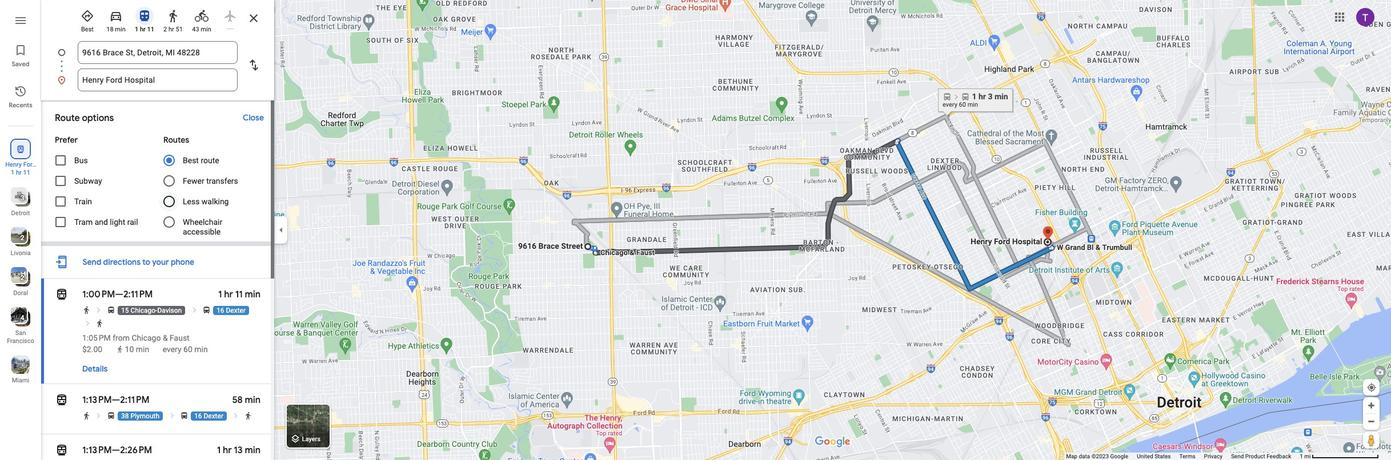 Task type: vqa. For each thing, say whether or not it's contained in the screenshot.
TRAM
yes



Task type: locate. For each thing, give the bounding box(es) containing it.
1 inside  list
[[11, 169, 14, 177]]

2 list item from the top
[[41, 69, 274, 91]]

list item
[[41, 41, 274, 78], [41, 69, 274, 91]]

every
[[163, 345, 182, 354]]

0 horizontal spatial walking image
[[116, 346, 124, 354]]

 list
[[0, 0, 41, 461]]

, then image down 58
[[232, 412, 240, 421]]

4
[[20, 314, 24, 322]]

send
[[83, 257, 101, 267], [1232, 454, 1244, 460]]

60
[[183, 345, 192, 354]]

footer
[[1067, 453, 1300, 461]]

16 right bus image
[[217, 307, 224, 315]]

0 horizontal spatial 16
[[194, 413, 202, 421]]

2 places element up doral
[[12, 273, 24, 283]]

send inside directions main content
[[83, 257, 101, 267]]

your
[[152, 257, 169, 267]]

18 min radio
[[104, 5, 128, 34]]

2 for livonia
[[20, 234, 24, 242]]

footer containing map data ©2023 google
[[1067, 453, 1300, 461]]

0 vertical spatial 1:13 pm
[[82, 395, 112, 406]]

bus image
[[107, 306, 115, 315], [107, 412, 115, 421], [180, 412, 189, 421]]

1 2 places element from the top
[[12, 233, 24, 243]]

1:13 pm up , then image
[[82, 395, 112, 406]]

1 vertical spatial walk image
[[244, 412, 253, 421]]

2 up "livonia"
[[20, 234, 24, 242]]

1 vertical spatial 2:11 pm
[[120, 395, 149, 406]]

2:11 pm up 38 plymouth at the bottom
[[120, 395, 149, 406]]

1 vertical spatial —
[[112, 395, 120, 406]]

none field up destination henry ford hospital field
[[82, 41, 233, 64]]

2 vertical spatial 2
[[20, 274, 24, 282]]

transit image
[[138, 9, 151, 23], [55, 393, 69, 409]]

1:05 pm from chicago & faust $2.00
[[82, 334, 190, 354]]

transit image containing 
[[55, 393, 69, 409]]

from
[[113, 334, 130, 343]]

16 dexter up 1 hr 13 min
[[194, 413, 223, 421]]

0 vertical spatial dexter
[[226, 307, 246, 315]]

best down best travel modes image
[[81, 26, 94, 33]]

— for 1:13 pm — 2:11 pm
[[112, 395, 120, 406]]

privacy button
[[1205, 453, 1223, 461]]

0 vertical spatial 11
[[147, 26, 154, 33]]

2 for doral
[[20, 274, 24, 282]]

0 vertical spatial walk image
[[82, 306, 91, 315]]

1 vertical spatial 16 dexter
[[194, 413, 223, 421]]

none field for first list item from the top of the list inside google maps element
[[82, 41, 233, 64]]

send left directions
[[83, 257, 101, 267]]

2 vertical spatial 11
[[235, 289, 243, 301]]

states
[[1155, 454, 1171, 460]]

train
[[74, 197, 92, 206]]

, then image left bus image
[[190, 306, 199, 315]]

1 vertical spatial transit image
[[55, 393, 69, 409]]

list item down "2 hr 51"
[[41, 41, 274, 78]]

1 horizontal spatial 11
[[147, 26, 154, 33]]

1
[[135, 26, 138, 33], [11, 169, 14, 177], [218, 289, 222, 301], [217, 445, 221, 457], [1300, 454, 1304, 460]]

transfers
[[206, 177, 238, 186]]

1 horizontal spatial 1 hr 11
[[135, 26, 154, 33]]

2 horizontal spatial 11
[[235, 289, 243, 301]]

2 places element
[[12, 233, 24, 243], [12, 273, 24, 283]]

2 1:13 pm from the top
[[82, 445, 112, 457]]

1 vertical spatial dexter
[[204, 413, 223, 421]]

1 horizontal spatial walking image
[[166, 9, 180, 23]]

1:13 pm down , then image
[[82, 445, 112, 457]]

1 vertical spatial walking image
[[116, 346, 124, 354]]

walking image up "2 hr 51"
[[166, 9, 180, 23]]

2:11 pm for 1:00 pm — 2:11 pm
[[123, 289, 153, 301]]

1:13 pm for 1:13 pm — 2:26 pm
[[82, 445, 112, 457]]

1 vertical spatial 2 places element
[[12, 273, 24, 283]]

dexter up 1 hr 13 min
[[204, 413, 223, 421]]

best left route
[[183, 156, 199, 165]]

0 vertical spatial 2
[[164, 26, 167, 33]]

2
[[164, 26, 167, 33], [20, 234, 24, 242], [20, 274, 24, 282]]

2 walk image from the top
[[82, 412, 91, 421]]

0 vertical spatial 2 places element
[[12, 233, 24, 243]]

0 horizontal spatial walk image
[[95, 320, 104, 328]]

18 min
[[106, 26, 126, 33]]

dexter down "1 hr 11 min" at left
[[226, 307, 246, 315]]

walk image
[[82, 306, 91, 315], [82, 412, 91, 421]]

1 horizontal spatial dexter
[[226, 307, 246, 315]]

1:00 pm — 2:11 pm
[[82, 289, 153, 301]]

Starting point 9616 Brace St, Detroit, MI 48228 field
[[82, 46, 233, 59]]

2:11 pm
[[123, 289, 153, 301], [120, 395, 149, 406]]

1 vertical spatial 1 hr 11
[[11, 169, 30, 177]]

send directions to your phone button
[[77, 251, 200, 274]]

16
[[217, 307, 224, 315], [194, 413, 202, 421]]

0 horizontal spatial 1 hr 11
[[11, 169, 30, 177]]

close button
[[237, 107, 270, 128]]

1 vertical spatial 16
[[194, 413, 202, 421]]

min
[[115, 26, 126, 33], [201, 26, 211, 33], [245, 289, 261, 301], [136, 345, 149, 354], [194, 345, 208, 354], [245, 395, 261, 406], [245, 445, 261, 457]]

0 horizontal spatial best
[[81, 26, 94, 33]]

walk image for 1:00 pm — 2:11 pm
[[95, 320, 104, 328]]

send left the product
[[1232, 454, 1244, 460]]

11
[[147, 26, 154, 33], [23, 169, 30, 177], [235, 289, 243, 301]]

walk image left , then image
[[82, 412, 91, 421]]

1:05 pm
[[82, 334, 111, 343]]

0 horizontal spatial dexter
[[204, 413, 223, 421]]

0 horizontal spatial transit image
[[55, 393, 69, 409]]

0 vertical spatial transit image
[[138, 9, 151, 23]]

miami button
[[0, 352, 41, 387]]

route options
[[55, 113, 114, 124]]

dexter
[[226, 307, 246, 315], [204, 413, 223, 421]]

2 up doral
[[20, 274, 24, 282]]

hospital
[[9, 169, 32, 177]]

options
[[82, 113, 114, 124]]

1:13 pm
[[82, 395, 112, 406], [82, 445, 112, 457]]

1 vertical spatial 11
[[23, 169, 30, 177]]

walk image up 1:05 pm
[[95, 320, 104, 328]]

privacy
[[1205, 454, 1223, 460]]

0 horizontal spatial 11
[[23, 169, 30, 177]]

2 2 places element from the top
[[12, 273, 24, 283]]

dexter for 1
[[226, 307, 246, 315]]

transit image left 1:13 pm — 2:26 pm
[[55, 443, 69, 459]]

2 inside radio
[[164, 26, 167, 33]]

0 vertical spatial 16 dexter
[[217, 307, 246, 315]]

38 plymouth
[[121, 413, 160, 421]]

11 inside directions main content
[[235, 289, 243, 301]]

prefer bus
[[55, 135, 88, 165]]

francisco
[[7, 338, 34, 345]]

0 vertical spatial walk image
[[95, 320, 104, 328]]

walk image
[[95, 320, 104, 328], [244, 412, 253, 421]]

0 vertical spatial transit image
[[55, 287, 69, 303]]

none field for second list item from the top of the list inside google maps element
[[82, 69, 233, 91]]

bus image right , then image
[[107, 412, 115, 421]]

best
[[81, 26, 94, 33], [183, 156, 199, 165]]

best for best
[[81, 26, 94, 33]]

0 horizontal spatial send
[[83, 257, 101, 267]]

transit image
[[55, 287, 69, 303], [55, 443, 69, 459]]

rail
[[127, 218, 138, 227]]

footer inside google maps element
[[1067, 453, 1300, 461]]

— for 1:00 pm — 2:11 pm
[[115, 289, 123, 301]]

0 vertical spatial 1 hr 11
[[135, 26, 154, 33]]

chicago-
[[131, 307, 157, 315]]

best inside directions main content
[[183, 156, 199, 165]]

hr
[[140, 26, 146, 33], [169, 26, 174, 33], [16, 169, 22, 177], [224, 289, 233, 301], [223, 445, 232, 457]]

1 hr 11 down henry
[[11, 169, 30, 177]]

1 vertical spatial none field
[[82, 69, 233, 91]]

1 hr 11 up the starting point 9616 brace st, detroit, mi 48228 field
[[135, 26, 154, 33]]

none field down the starting point 9616 brace st, detroit, mi 48228 field
[[82, 69, 233, 91]]

— for 1:13 pm — 2:26 pm
[[112, 445, 120, 457]]

wheelchair
[[183, 218, 222, 227]]

1 vertical spatial transit image
[[55, 443, 69, 459]]

doral
[[13, 290, 28, 297]]

2 none field from the top
[[82, 69, 233, 91]]

16 for 58
[[194, 413, 202, 421]]

1 transit image from the top
[[55, 287, 69, 303]]

walking
[[202, 197, 229, 206]]

0 vertical spatial —
[[115, 289, 123, 301]]

0 vertical spatial send
[[83, 257, 101, 267]]

miami
[[12, 377, 29, 385]]

2 places element for livonia
[[12, 233, 24, 243]]

2 transit image from the top
[[55, 443, 69, 459]]

2 hr 51
[[164, 26, 183, 33]]

map data ©2023 google
[[1067, 454, 1129, 460]]

send for send directions to your phone
[[83, 257, 101, 267]]

hr inside option
[[140, 26, 146, 33]]

—
[[115, 289, 123, 301], [112, 395, 120, 406], [112, 445, 120, 457]]

1 1:13 pm from the top
[[82, 395, 112, 406]]

list
[[41, 41, 274, 91]]

 for 1:13 pm — 2:26 pm
[[55, 443, 69, 459]]

1 vertical spatial 2
[[20, 234, 24, 242]]

0 vertical spatial best
[[81, 26, 94, 33]]

transit image inside 1 hr 11 option
[[138, 9, 151, 23]]

1 hr 11
[[135, 26, 154, 33], [11, 169, 30, 177]]

walking image
[[166, 9, 180, 23], [116, 346, 124, 354]]

None field
[[82, 41, 233, 64], [82, 69, 233, 91]]

1 vertical spatial best
[[183, 156, 199, 165]]

fewer
[[183, 177, 204, 186]]

18
[[106, 26, 114, 33]]

terms button
[[1180, 453, 1196, 461]]

2 left 51
[[164, 26, 167, 33]]

16 right plymouth
[[194, 413, 202, 421]]

16 dexter down "1 hr 11 min" at left
[[217, 307, 246, 315]]

best inside "option"
[[81, 26, 94, 33]]

None radio
[[218, 5, 242, 29]]

, then image
[[95, 306, 103, 315], [190, 306, 199, 315], [83, 320, 92, 328], [168, 412, 176, 421], [232, 412, 240, 421]]

send directions to your phone
[[83, 257, 194, 267]]

2 places element for doral
[[12, 273, 24, 283]]

walk image down 58 min
[[244, 412, 253, 421]]

1 vertical spatial 1:13 pm
[[82, 445, 112, 457]]

flights image
[[223, 9, 237, 23]]

list item down the starting point 9616 brace st, detroit, mi 48228 field
[[41, 69, 274, 91]]

2 vertical spatial —
[[112, 445, 120, 457]]

1 vertical spatial walk image
[[82, 412, 91, 421]]

2 places element up "livonia"
[[12, 233, 24, 243]]

0 vertical spatial walking image
[[166, 9, 180, 23]]

zoom in image
[[1368, 402, 1376, 410]]

1 horizontal spatial walk image
[[244, 412, 253, 421]]

1 horizontal spatial send
[[1232, 454, 1244, 460]]

1 walk image from the top
[[82, 306, 91, 315]]

0 vertical spatial 2:11 pm
[[123, 289, 153, 301]]

16 dexter
[[217, 307, 246, 315], [194, 413, 223, 421]]

1 none field from the top
[[82, 41, 233, 64]]

43 min radio
[[190, 5, 214, 34]]

0 vertical spatial none field
[[82, 41, 233, 64]]

and
[[95, 218, 108, 227]]

1 horizontal spatial best
[[183, 156, 199, 165]]

 inside  list
[[15, 143, 26, 155]]

walking image left 10
[[116, 346, 124, 354]]

details button
[[77, 359, 113, 380]]

1 vertical spatial send
[[1232, 454, 1244, 460]]

transit image left 1:00 pm
[[55, 287, 69, 303]]

1 horizontal spatial transit image
[[138, 9, 151, 23]]

bus image left 15
[[107, 306, 115, 315]]

livonia
[[11, 250, 31, 257]]

0 vertical spatial 16
[[217, 307, 224, 315]]

1 horizontal spatial 16
[[217, 307, 224, 315]]

walk image down 1:00 pm
[[82, 306, 91, 315]]

walk image for 1:00 pm — 2:11 pm
[[82, 306, 91, 315]]


[[15, 143, 26, 155], [55, 287, 69, 303], [55, 393, 69, 409], [55, 443, 69, 459]]

1 hr 11 inside option
[[135, 26, 154, 33]]

2:11 pm up the chicago-
[[123, 289, 153, 301]]

16 dexter for 1
[[217, 307, 246, 315]]

1 hr 13 min
[[217, 445, 261, 457]]

menu image
[[14, 14, 27, 27]]



Task type: describe. For each thing, give the bounding box(es) containing it.
1 mi button
[[1300, 454, 1380, 460]]

mi
[[1305, 454, 1311, 460]]

10 min
[[125, 345, 149, 354]]

directions main content
[[41, 0, 274, 461]]

3 places element
[[12, 193, 24, 203]]

hr inside radio
[[169, 26, 174, 33]]

, then image right plymouth
[[168, 412, 176, 421]]

43
[[192, 26, 199, 33]]

list inside google maps element
[[41, 41, 274, 91]]

phone
[[171, 257, 194, 267]]

tram
[[74, 218, 93, 227]]

close directions image
[[247, 11, 261, 25]]

none field the starting point 9616 brace st, detroit, mi 48228
[[82, 41, 233, 64]]

2:11 pm for 1:13 pm — 2:11 pm
[[120, 395, 149, 406]]

13
[[234, 445, 243, 457]]

51
[[176, 26, 183, 33]]

1 list item from the top
[[41, 41, 274, 78]]

43 min
[[192, 26, 211, 33]]

hr inside  list
[[16, 169, 22, 177]]

send for send product feedback
[[1232, 454, 1244, 460]]

henry ford hospital
[[5, 161, 36, 177]]

best travel modes image
[[81, 9, 94, 23]]

recents button
[[0, 80, 41, 112]]

58
[[232, 395, 243, 406]]

1 hr 11 min
[[218, 289, 261, 301]]

san
[[15, 330, 26, 337]]

walk image for 1:13 pm — 2:11 pm
[[82, 412, 91, 421]]

15
[[121, 307, 129, 315]]

walking image inside 2 hr 51 radio
[[166, 9, 180, 23]]

wheelchair accessible
[[183, 218, 222, 237]]

united
[[1137, 454, 1154, 460]]

dexter for 58
[[204, 413, 223, 421]]

best route
[[183, 156, 219, 165]]

send product feedback
[[1232, 454, 1292, 460]]

11 inside option
[[147, 26, 154, 33]]

1 mi
[[1300, 454, 1311, 460]]

Destination Henry Ford Hospital field
[[82, 73, 233, 87]]

product
[[1246, 454, 1266, 460]]

16 dexter for 58
[[194, 413, 223, 421]]

cycling image
[[195, 9, 209, 23]]

saved
[[12, 60, 29, 68]]

close
[[243, 113, 264, 123]]

2 hr 51 radio
[[161, 5, 185, 34]]

2:26 pm
[[120, 445, 152, 457]]

details
[[82, 364, 108, 374]]

saved button
[[0, 39, 41, 71]]

1:13 pm — 2:26 pm
[[82, 445, 152, 457]]

1:00 pm
[[82, 289, 115, 301]]

15 chicago-davison
[[121, 307, 182, 315]]

$2.00
[[82, 345, 102, 354]]

3
[[20, 194, 24, 202]]

bus image
[[202, 306, 211, 315]]

Best radio
[[75, 5, 99, 34]]

best for best route
[[183, 156, 199, 165]]

1:13 pm — 2:11 pm
[[82, 395, 149, 406]]

show street view coverage image
[[1364, 432, 1380, 449]]

routes
[[163, 135, 189, 145]]

, then image
[[95, 412, 103, 421]]

united states
[[1137, 454, 1171, 460]]

bus
[[74, 156, 88, 165]]

route
[[201, 156, 219, 165]]

directions
[[103, 257, 141, 267]]

show your location image
[[1367, 383, 1377, 393]]

route
[[55, 113, 80, 124]]

walk image for 1:13 pm — 2:11 pm
[[244, 412, 253, 421]]

bus image right plymouth
[[180, 412, 189, 421]]

google
[[1111, 454, 1129, 460]]

16 for 1
[[217, 307, 224, 315]]

terms
[[1180, 454, 1196, 460]]

data
[[1079, 454, 1091, 460]]

©2023
[[1092, 454, 1109, 460]]

none field destination henry ford hospital
[[82, 69, 233, 91]]

google maps element
[[0, 0, 1392, 461]]

feedback
[[1267, 454, 1292, 460]]

faust
[[170, 334, 190, 343]]

1 inside option
[[135, 26, 138, 33]]

davison
[[157, 307, 182, 315]]

driving image
[[109, 9, 123, 23]]

 for 1:00 pm — 2:11 pm
[[55, 287, 69, 303]]

bus image for 1:13 pm
[[107, 412, 115, 421]]

1:13 pm for 1:13 pm — 2:11 pm
[[82, 395, 112, 406]]

, then image up 1:05 pm
[[83, 320, 92, 328]]

4 places element
[[12, 313, 24, 324]]

recents
[[9, 101, 32, 109]]

subway
[[74, 177, 102, 186]]

chicago
[[132, 334, 161, 343]]

collapse side panel image
[[275, 224, 287, 237]]

google account: tyler black  
(blacklashes1000@gmail.com) image
[[1357, 8, 1375, 26]]

transit image for 1:13 pm
[[55, 443, 69, 459]]

tram and light rail
[[74, 218, 138, 227]]

58 min
[[232, 395, 261, 406]]

layers
[[302, 436, 321, 444]]

1 hr 11 inside  list
[[11, 169, 30, 177]]

to
[[142, 257, 150, 267]]

ford
[[23, 161, 36, 169]]

1 hr 11 radio
[[133, 5, 157, 34]]

11 inside  list
[[23, 169, 30, 177]]

united states button
[[1137, 453, 1171, 461]]

less
[[183, 197, 200, 206]]

san francisco
[[7, 330, 34, 345]]

38
[[121, 413, 129, 421]]

light
[[110, 218, 125, 227]]

every 60 min
[[163, 345, 208, 354]]

reverse starting point and destination image
[[247, 58, 261, 72]]

plymouth
[[131, 413, 160, 421]]

zoom out image
[[1368, 418, 1376, 426]]

detroit
[[11, 210, 30, 217]]

map
[[1067, 454, 1078, 460]]

accessible
[[183, 227, 221, 237]]

, then image down 1:00 pm
[[95, 306, 103, 315]]

&
[[163, 334, 168, 343]]

transit image for 1:00 pm
[[55, 287, 69, 303]]

10
[[125, 345, 134, 354]]

 for 1:13 pm — 2:11 pm
[[55, 393, 69, 409]]

send product feedback button
[[1232, 453, 1292, 461]]

prefer
[[55, 135, 78, 145]]

less walking
[[183, 197, 229, 206]]

bus image for 1:00 pm
[[107, 306, 115, 315]]



